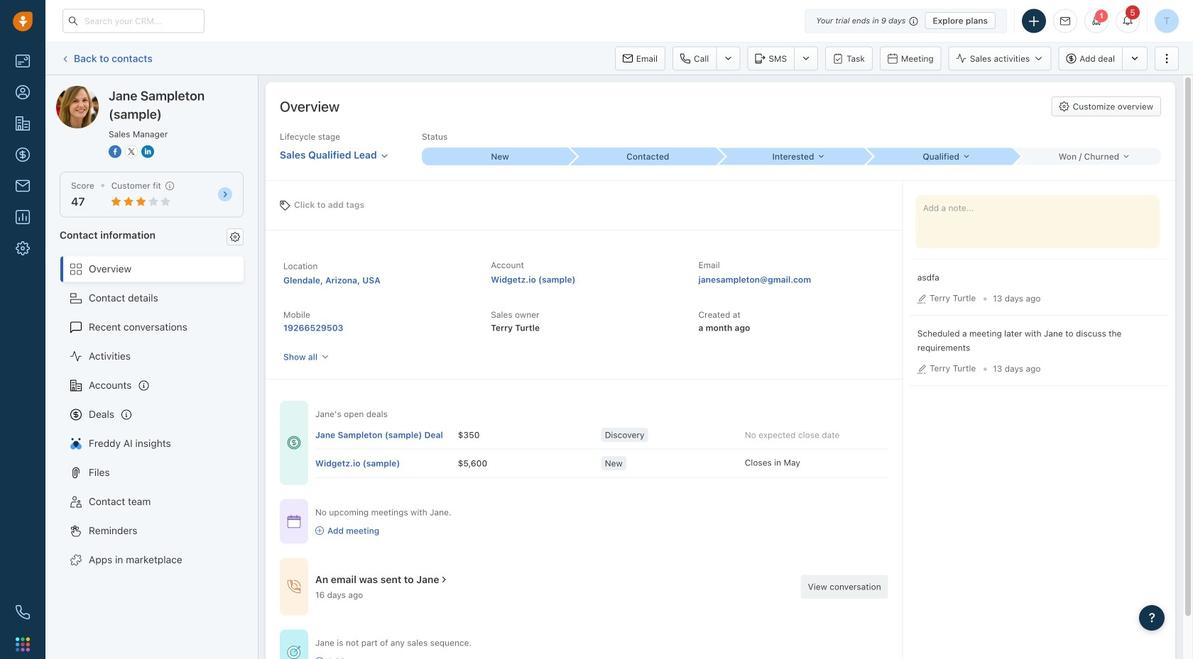 Task type: locate. For each thing, give the bounding box(es) containing it.
0 vertical spatial cell
[[315, 422, 458, 449]]

2 vertical spatial container_wx8msf4aqz5i3rn1 image
[[287, 646, 301, 660]]

container_wx8msf4aqz5i3rn1 image
[[287, 436, 301, 451], [287, 515, 301, 529], [287, 581, 301, 595], [315, 658, 324, 660]]

2 cell from the top
[[315, 450, 458, 478]]

cell for 1st row from the top
[[315, 422, 458, 449]]

send email image
[[1061, 17, 1071, 26]]

1 vertical spatial container_wx8msf4aqz5i3rn1 image
[[439, 576, 449, 586]]

0 horizontal spatial container_wx8msf4aqz5i3rn1 image
[[287, 646, 301, 660]]

row group
[[315, 421, 889, 479]]

row
[[315, 421, 889, 450], [315, 450, 889, 479]]

2 row from the top
[[315, 450, 889, 479]]

1 vertical spatial cell
[[315, 450, 458, 478]]

0 vertical spatial container_wx8msf4aqz5i3rn1 image
[[315, 527, 324, 536]]

container_wx8msf4aqz5i3rn1 image
[[315, 527, 324, 536], [439, 576, 449, 586], [287, 646, 301, 660]]

1 cell from the top
[[315, 422, 458, 449]]

2 horizontal spatial container_wx8msf4aqz5i3rn1 image
[[439, 576, 449, 586]]

cell
[[315, 422, 458, 449], [315, 450, 458, 478]]

1 row from the top
[[315, 421, 889, 450]]



Task type: vqa. For each thing, say whether or not it's contained in the screenshot.
"Press SPACE to select this row." ROW
no



Task type: describe. For each thing, give the bounding box(es) containing it.
mng settings image
[[230, 232, 240, 242]]

Search your CRM... text field
[[63, 9, 205, 33]]

freshworks switcher image
[[16, 638, 30, 652]]

phone element
[[9, 599, 37, 627]]

cell for 2nd row from the top
[[315, 450, 458, 478]]

phone image
[[16, 606, 30, 620]]

1 horizontal spatial container_wx8msf4aqz5i3rn1 image
[[315, 527, 324, 536]]



